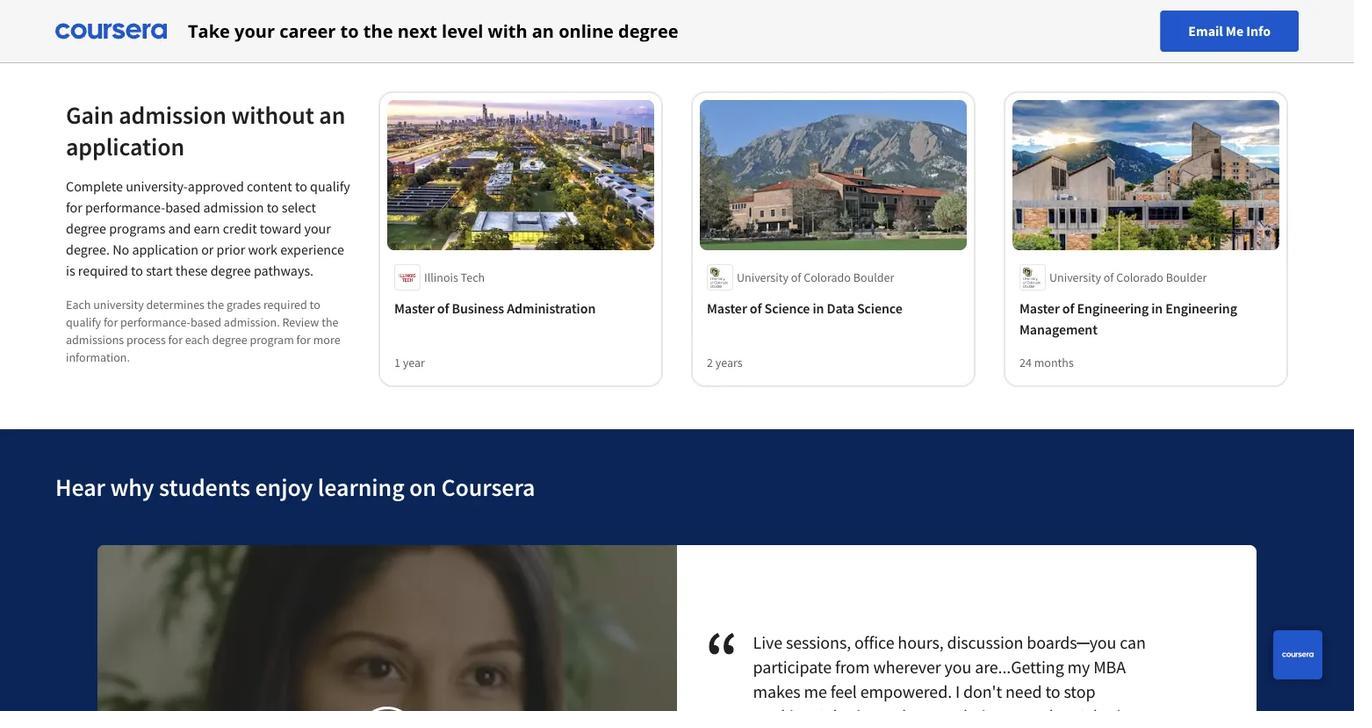 Task type: vqa. For each thing, say whether or not it's contained in the screenshot.
first Course "link" from the right the Course
no



Task type: locate. For each thing, give the bounding box(es) containing it.
of inside master of engineering in engineering management
[[1063, 300, 1075, 317]]

required up review
[[263, 296, 307, 312]]

2 university from the left
[[1050, 270, 1101, 285]]

hear why students enjoy learning on coursera
[[55, 472, 535, 503]]

engineering
[[1077, 300, 1149, 317], [1166, 300, 1237, 317]]

master of science in data science
[[707, 300, 903, 317]]

master inside master of science in data science link
[[707, 300, 747, 317]]

0 horizontal spatial the
[[207, 296, 224, 312]]

"
[[705, 613, 753, 701]]

science left data
[[765, 300, 810, 317]]

colorado up master of science in data science link
[[804, 270, 851, 285]]

0 horizontal spatial stop
[[928, 706, 960, 711]]

degree right online
[[618, 19, 679, 43]]

1 horizontal spatial an
[[532, 19, 554, 43]]

an
[[532, 19, 554, 43], [319, 99, 345, 130]]

0 horizontal spatial boulder
[[853, 270, 894, 285]]

degree inside each university determines the grades required to qualify for performance-based admission. review the admissions process for each degree program for more information.
[[212, 332, 247, 347]]

university of colorado boulder up master of engineering in engineering management
[[1050, 270, 1207, 285]]

in inside master of engineering in engineering management
[[1152, 300, 1163, 317]]

0 horizontal spatial university of colorado boulder
[[737, 270, 894, 285]]

2 horizontal spatial the
[[363, 19, 393, 43]]

and
[[168, 220, 191, 238]]

1 horizontal spatial your
[[304, 220, 331, 238]]

an right without
[[319, 99, 345, 130]]

0 horizontal spatial science
[[765, 300, 810, 317]]

0 vertical spatial based
[[165, 199, 201, 217]]

1 horizontal spatial university
[[1050, 270, 1101, 285]]

need
[[1006, 681, 1042, 703], [870, 706, 907, 711]]

of inside master of science in data science link
[[750, 300, 762, 317]]

24 months
[[1020, 355, 1074, 371]]

0 vertical spatial performance-
[[85, 199, 165, 217]]

discussion
[[947, 632, 1024, 654]]

2 horizontal spatial i
[[1080, 706, 1085, 711]]

master of business administration link
[[394, 298, 647, 319]]

science right data
[[857, 300, 903, 317]]

an inside "gain admission without an application"
[[319, 99, 345, 130]]

hours,
[[898, 632, 944, 654]]

to up review
[[310, 296, 320, 312]]

application down gain
[[66, 131, 184, 162]]

2 master from the left
[[707, 300, 747, 317]]

1 colorado from the left
[[804, 270, 851, 285]]

0 vertical spatial your
[[235, 19, 275, 43]]

stop left being
[[928, 706, 960, 711]]

performance- up process
[[120, 314, 190, 330]]

1 university of colorado boulder from the left
[[737, 270, 894, 285]]

the left next at left
[[363, 19, 393, 43]]

to left start
[[131, 262, 143, 280]]

admission
[[119, 99, 227, 130], [203, 199, 264, 217]]

to
[[340, 19, 359, 43], [295, 178, 307, 195], [267, 199, 279, 217], [131, 262, 143, 280], [310, 296, 320, 312], [1046, 681, 1061, 703], [910, 706, 925, 711]]

master for master of business administration
[[394, 300, 435, 317]]

0 horizontal spatial colorado
[[804, 270, 851, 285]]

stop down the my
[[1064, 681, 1096, 703]]

0 horizontal spatial university
[[737, 270, 789, 285]]

your right take
[[235, 19, 275, 43]]

based up each
[[190, 314, 221, 330]]

stop
[[1064, 681, 1096, 703], [928, 706, 960, 711]]

the left the grades
[[207, 296, 224, 312]]

university up master of science in data science
[[737, 270, 789, 285]]

admission up "credit"
[[203, 199, 264, 217]]

master
[[394, 300, 435, 317], [707, 300, 747, 317], [1020, 300, 1060, 317]]

1 vertical spatial need
[[870, 706, 907, 711]]

for down review
[[296, 332, 311, 347]]

data
[[827, 300, 854, 317]]

master of engineering in engineering management link
[[1020, 298, 1273, 340]]

program
[[250, 332, 294, 347]]

for down university at top
[[104, 314, 118, 330]]

1 vertical spatial based
[[190, 314, 221, 330]]

0 horizontal spatial master
[[394, 300, 435, 317]]

the
[[363, 19, 393, 43], [207, 296, 224, 312], [322, 314, 339, 330]]

i down you
[[956, 681, 960, 703]]

1 vertical spatial qualify
[[66, 314, 101, 330]]

1 vertical spatial don't
[[828, 706, 867, 711]]

hear
[[55, 472, 105, 503]]

0 horizontal spatial need
[[870, 706, 907, 711]]

0 horizontal spatial qualify
[[66, 314, 101, 330]]

0 horizontal spatial don't
[[828, 706, 867, 711]]

1 horizontal spatial colorado
[[1117, 270, 1164, 285]]

no
[[113, 241, 129, 259]]

performance- inside complete university-approved content to qualify for performance-based admission to select degree programs and earn credit toward your degree. no application or prior work experience is required to start these degree pathways.
[[85, 199, 165, 217]]

university up management on the right of the page
[[1050, 270, 1101, 285]]

0 vertical spatial an
[[532, 19, 554, 43]]

don't
[[963, 681, 1002, 703], [828, 706, 867, 711]]

1 vertical spatial an
[[319, 99, 345, 130]]

master inside master of engineering in engineering management
[[1020, 300, 1060, 317]]

don't down 'feel'
[[828, 706, 867, 711]]

a
[[1008, 706, 1016, 711]]

info
[[1247, 22, 1271, 40]]

1 vertical spatial required
[[263, 296, 307, 312]]

master down illinois
[[394, 300, 435, 317]]

0 horizontal spatial your
[[235, 19, 275, 43]]

1 vertical spatial application
[[132, 241, 198, 259]]

boulder up data
[[853, 270, 894, 285]]

university
[[737, 270, 789, 285], [1050, 270, 1101, 285]]

university of colorado boulder for engineering
[[1050, 270, 1207, 285]]

required inside complete university-approved content to qualify for performance-based admission to select degree programs and earn credit toward your degree. no application or prior work experience is required to start these degree pathways.
[[78, 262, 128, 280]]

0 vertical spatial the
[[363, 19, 393, 43]]

complete university-approved content to qualify for performance-based admission to select degree programs and earn credit toward your degree. no application or prior work experience is required to start these degree pathways.
[[66, 178, 350, 280]]

based
[[165, 199, 201, 217], [190, 314, 221, 330]]

0 vertical spatial need
[[1006, 681, 1042, 703]]

colorado up the master of engineering in engineering management link
[[1117, 270, 1164, 285]]

1 horizontal spatial need
[[1006, 681, 1042, 703]]

1 university from the left
[[737, 270, 789, 285]]

learning
[[318, 472, 405, 503]]

" live sessions, office hours, discussion boards─you can participate from wherever you are...getting my mba makes me feel empowered. i don't need to stop working, i don't need to stop being a mother, i do
[[705, 613, 1146, 711]]

an right with
[[532, 19, 554, 43]]

boulder for engineering
[[1166, 270, 1207, 285]]

0 vertical spatial admission
[[119, 99, 227, 130]]

2 colorado from the left
[[1117, 270, 1164, 285]]

i right mother,
[[1080, 706, 1085, 711]]

degree down the admission.
[[212, 332, 247, 347]]

1 horizontal spatial the
[[322, 314, 339, 330]]

2 in from the left
[[1152, 300, 1163, 317]]

sessions,
[[786, 632, 851, 654]]

of
[[791, 270, 801, 285], [1104, 270, 1114, 285], [437, 300, 449, 317], [750, 300, 762, 317], [1063, 300, 1075, 317]]

qualify up select on the top
[[310, 178, 350, 195]]

0 horizontal spatial an
[[319, 99, 345, 130]]

1 horizontal spatial in
[[1152, 300, 1163, 317]]

required
[[78, 262, 128, 280], [263, 296, 307, 312]]

of for 24 months
[[1063, 300, 1075, 317]]

qualify
[[310, 178, 350, 195], [66, 314, 101, 330]]

0 vertical spatial application
[[66, 131, 184, 162]]

2 horizontal spatial master
[[1020, 300, 1060, 317]]

to down empowered.
[[910, 706, 925, 711]]

1 vertical spatial the
[[207, 296, 224, 312]]

1 horizontal spatial required
[[263, 296, 307, 312]]

required down degree.
[[78, 262, 128, 280]]

colorado
[[804, 270, 851, 285], [1117, 270, 1164, 285]]

1 vertical spatial your
[[304, 220, 331, 238]]

1 master from the left
[[394, 300, 435, 317]]

to up select on the top
[[295, 178, 307, 195]]

process
[[126, 332, 166, 347]]

the up the "more"
[[322, 314, 339, 330]]

university of colorado boulder up master of science in data science
[[737, 270, 894, 285]]

performance- inside each university determines the grades required to qualify for performance-based admission. review the admissions process for each degree program for more information.
[[120, 314, 190, 330]]

1 boulder from the left
[[853, 270, 894, 285]]

degree
[[618, 19, 679, 43], [66, 220, 106, 238], [211, 262, 251, 280], [212, 332, 247, 347]]

gain admission without an application
[[66, 99, 345, 162]]

in for engineering
[[1152, 300, 1163, 317]]

0 horizontal spatial in
[[813, 300, 824, 317]]

colorado for science
[[804, 270, 851, 285]]

for left each
[[168, 332, 183, 347]]

1 horizontal spatial engineering
[[1166, 300, 1237, 317]]

admission inside "gain admission without an application"
[[119, 99, 227, 130]]

1 horizontal spatial boulder
[[1166, 270, 1207, 285]]

approved
[[188, 178, 244, 195]]

2 university of colorado boulder from the left
[[1050, 270, 1207, 285]]

university of colorado boulder for science
[[737, 270, 894, 285]]

1 vertical spatial admission
[[203, 199, 264, 217]]

level
[[442, 19, 483, 43]]

complete
[[66, 178, 123, 195]]

boards─you
[[1027, 632, 1117, 654]]

based up and
[[165, 199, 201, 217]]

in inside master of science in data science link
[[813, 300, 824, 317]]

without
[[231, 99, 314, 130]]

university of colorado boulder
[[737, 270, 894, 285], [1050, 270, 1207, 285]]

0 vertical spatial required
[[78, 262, 128, 280]]

next
[[398, 19, 437, 43]]

programs
[[109, 220, 165, 238]]

of inside master of business administration link
[[437, 300, 449, 317]]

content
[[247, 178, 292, 195]]

participate
[[753, 657, 832, 678]]

master up years
[[707, 300, 747, 317]]

master up management on the right of the page
[[1020, 300, 1060, 317]]

1 horizontal spatial science
[[857, 300, 903, 317]]

university-
[[126, 178, 188, 195]]

empowered.
[[861, 681, 952, 703]]

2 vertical spatial the
[[322, 314, 339, 330]]

1 horizontal spatial university of colorado boulder
[[1050, 270, 1207, 285]]

1 vertical spatial performance-
[[120, 314, 190, 330]]

1 horizontal spatial qualify
[[310, 178, 350, 195]]

you
[[945, 657, 972, 678]]

performance-
[[85, 199, 165, 217], [120, 314, 190, 330]]

1 in from the left
[[813, 300, 824, 317]]

qualify down 'each'
[[66, 314, 101, 330]]

0 vertical spatial don't
[[963, 681, 1002, 703]]

your up "experience"
[[304, 220, 331, 238]]

master inside master of business administration link
[[394, 300, 435, 317]]

can
[[1120, 632, 1146, 654]]

1 horizontal spatial stop
[[1064, 681, 1096, 703]]

i
[[956, 681, 960, 703], [820, 706, 824, 711], [1080, 706, 1085, 711]]

application up start
[[132, 241, 198, 259]]

performance- up programs
[[85, 199, 165, 217]]

3 master from the left
[[1020, 300, 1060, 317]]

boulder
[[853, 270, 894, 285], [1166, 270, 1207, 285]]

earn
[[194, 220, 220, 238]]

for down complete
[[66, 199, 82, 217]]

boulder up the master of engineering in engineering management link
[[1166, 270, 1207, 285]]

don't up being
[[963, 681, 1002, 703]]

0 vertical spatial qualify
[[310, 178, 350, 195]]

need up a
[[1006, 681, 1042, 703]]

your
[[235, 19, 275, 43], [304, 220, 331, 238]]

0 vertical spatial stop
[[1064, 681, 1096, 703]]

2 boulder from the left
[[1166, 270, 1207, 285]]

university for science
[[737, 270, 789, 285]]

university for engineering
[[1050, 270, 1101, 285]]

i down me
[[820, 706, 824, 711]]

need down empowered.
[[870, 706, 907, 711]]

0 horizontal spatial required
[[78, 262, 128, 280]]

1 horizontal spatial master
[[707, 300, 747, 317]]

for inside complete university-approved content to qualify for performance-based admission to select degree programs and earn credit toward your degree. no application or prior work experience is required to start these degree pathways.
[[66, 199, 82, 217]]

admission up university-
[[119, 99, 227, 130]]

0 horizontal spatial engineering
[[1077, 300, 1149, 317]]

grades
[[226, 296, 261, 312]]

from
[[835, 657, 870, 678]]



Task type: describe. For each thing, give the bounding box(es) containing it.
1 horizontal spatial don't
[[963, 681, 1002, 703]]

2
[[707, 355, 713, 371]]

degree.
[[66, 241, 110, 259]]

coursera image
[[55, 17, 167, 45]]

why
[[110, 472, 154, 503]]

working,
[[753, 706, 817, 711]]

each university determines the grades required to qualify for performance-based admission. review the admissions process for each degree program for more information.
[[66, 296, 340, 365]]

online
[[559, 19, 614, 43]]

is
[[66, 262, 75, 280]]

on
[[409, 472, 436, 503]]

feel
[[831, 681, 857, 703]]

are...getting
[[975, 657, 1064, 678]]

1 engineering from the left
[[1077, 300, 1149, 317]]

to right career
[[340, 19, 359, 43]]

mba
[[1094, 657, 1126, 678]]

24
[[1020, 355, 1032, 371]]

years
[[716, 355, 743, 371]]

wherever
[[873, 657, 941, 678]]

degree down prior
[[211, 262, 251, 280]]

management
[[1020, 321, 1098, 338]]

live
[[753, 632, 783, 654]]

illinois tech
[[424, 270, 485, 285]]

office
[[855, 632, 895, 654]]

work
[[248, 241, 278, 259]]

review
[[282, 314, 319, 330]]

admission.
[[224, 314, 280, 330]]

qualify inside complete university-approved content to qualify for performance-based admission to select degree programs and earn credit toward your degree. no application or prior work experience is required to start these degree pathways.
[[310, 178, 350, 195]]

to up mother,
[[1046, 681, 1061, 703]]

illinois
[[424, 270, 458, 285]]

application inside "gain admission without an application"
[[66, 131, 184, 162]]

1 vertical spatial stop
[[928, 706, 960, 711]]

to down content
[[267, 199, 279, 217]]

master of science in data science link
[[707, 298, 960, 319]]

1 horizontal spatial i
[[956, 681, 960, 703]]

students
[[159, 472, 250, 503]]

required inside each university determines the grades required to qualify for performance-based admission. review the admissions process for each degree program for more information.
[[263, 296, 307, 312]]

degree up degree.
[[66, 220, 106, 238]]

enjoy
[[255, 472, 313, 503]]

being
[[963, 706, 1004, 711]]

application inside complete university-approved content to qualify for performance-based admission to select degree programs and earn credit toward your degree. no application or prior work experience is required to start these degree pathways.
[[132, 241, 198, 259]]

your inside complete university-approved content to qualify for performance-based admission to select degree programs and earn credit toward your degree. no application or prior work experience is required to start these degree pathways.
[[304, 220, 331, 238]]

each
[[185, 332, 210, 347]]

email me info button
[[1161, 11, 1299, 52]]

2 science from the left
[[857, 300, 903, 317]]

me
[[804, 681, 827, 703]]

determines
[[146, 296, 205, 312]]

administration
[[507, 300, 596, 317]]

master for master of science in data science
[[707, 300, 747, 317]]

1
[[394, 355, 400, 371]]

select
[[282, 199, 316, 217]]

take
[[188, 19, 230, 43]]

information.
[[66, 349, 130, 365]]

2 years
[[707, 355, 743, 371]]

based inside each university determines the grades required to qualify for performance-based admission. review the admissions process for each degree program for more information.
[[190, 314, 221, 330]]

months
[[1034, 355, 1074, 371]]

master of engineering in engineering management
[[1020, 300, 1237, 338]]

gain
[[66, 99, 114, 130]]

boulder for data
[[853, 270, 894, 285]]

2 engineering from the left
[[1166, 300, 1237, 317]]

mother,
[[1020, 706, 1077, 711]]

pathways.
[[254, 262, 314, 280]]

of for 1 year
[[437, 300, 449, 317]]

prior
[[217, 241, 245, 259]]

1 science from the left
[[765, 300, 810, 317]]

experience
[[280, 241, 344, 259]]

tech
[[461, 270, 485, 285]]

year
[[403, 355, 425, 371]]

0 horizontal spatial i
[[820, 706, 824, 711]]

coursera
[[441, 472, 535, 503]]

of for 2 years
[[750, 300, 762, 317]]

admissions
[[66, 332, 124, 347]]

business
[[452, 300, 504, 317]]

to inside each university determines the grades required to qualify for performance-based admission. review the admissions process for each degree program for more information.
[[310, 296, 320, 312]]

or
[[201, 241, 214, 259]]

qualify inside each university determines the grades required to qualify for performance-based admission. review the admissions process for each degree program for more information.
[[66, 314, 101, 330]]

start
[[146, 262, 173, 280]]

master for master of engineering in engineering management
[[1020, 300, 1060, 317]]

colorado for engineering
[[1117, 270, 1164, 285]]

more
[[313, 332, 340, 347]]

take your career to the next level with an online degree
[[188, 19, 679, 43]]

toward
[[260, 220, 301, 238]]

in for data
[[813, 300, 824, 317]]

each
[[66, 296, 91, 312]]

my
[[1068, 657, 1090, 678]]

makes
[[753, 681, 801, 703]]

credit
[[223, 220, 257, 238]]

based inside complete university-approved content to qualify for performance-based admission to select degree programs and earn credit toward your degree. no application or prior work experience is required to start these degree pathways.
[[165, 199, 201, 217]]

email me info
[[1189, 22, 1271, 40]]

me
[[1226, 22, 1244, 40]]

university
[[93, 296, 144, 312]]

email
[[1189, 22, 1223, 40]]

master of business administration
[[394, 300, 596, 317]]

these
[[176, 262, 208, 280]]

admission inside complete university-approved content to qualify for performance-based admission to select degree programs and earn credit toward your degree. no application or prior work experience is required to start these degree pathways.
[[203, 199, 264, 217]]

1 year
[[394, 355, 425, 371]]

with
[[488, 19, 527, 43]]



